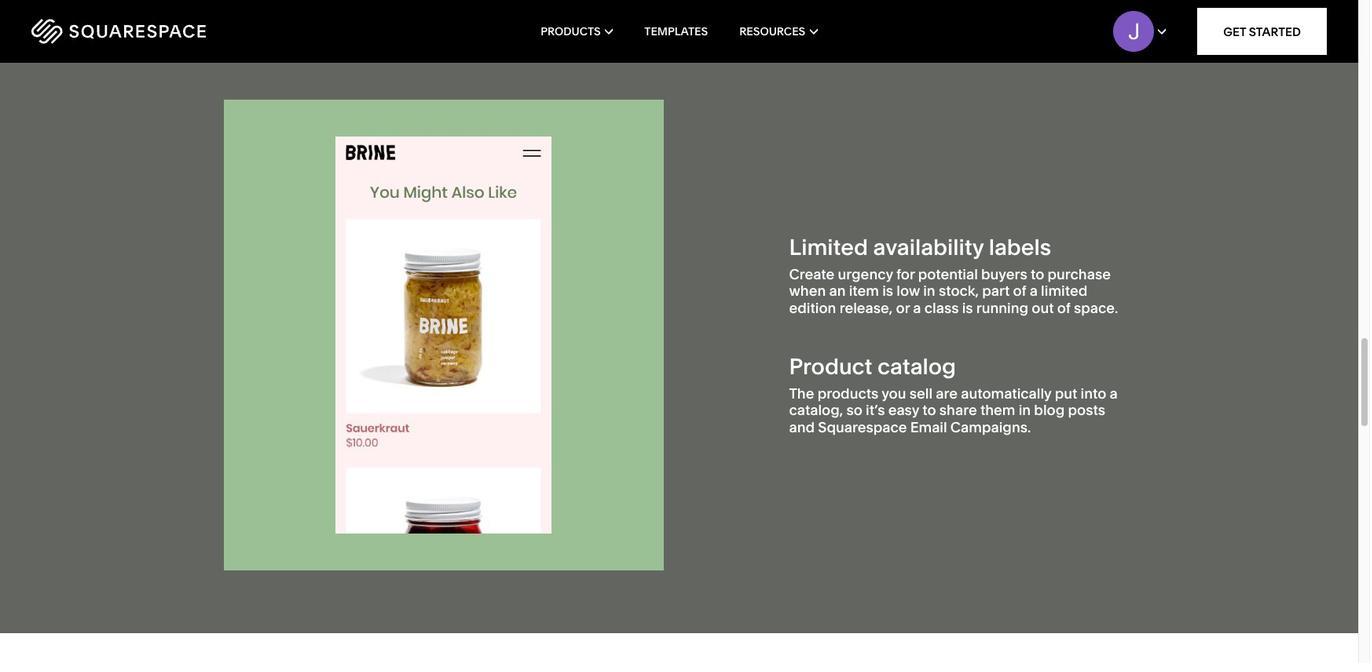 Task type: vqa. For each thing, say whether or not it's contained in the screenshot.
Layout at the bottom
no



Task type: locate. For each thing, give the bounding box(es) containing it.
blog
[[1034, 402, 1065, 420]]

1 vertical spatial in
[[1019, 402, 1031, 420]]

availability
[[873, 234, 984, 261]]

1 horizontal spatial to
[[1031, 265, 1044, 283]]

of right part
[[1013, 282, 1026, 300]]

are
[[936, 385, 958, 403]]

a
[[1030, 282, 1038, 300], [913, 299, 921, 317], [1110, 385, 1118, 403]]

get started link
[[1197, 8, 1327, 55]]

is
[[882, 282, 893, 300], [962, 299, 973, 317]]

when
[[789, 282, 826, 300]]

it's
[[866, 402, 885, 420]]

in inside "product catalog the products you sell are automatically put into a catalog, so it's easy to share them in blog posts and squarespace email campaigns."
[[1019, 402, 1031, 420]]

put
[[1055, 385, 1077, 403]]

squarespace logo link
[[31, 19, 291, 44]]

2 horizontal spatial a
[[1110, 385, 1118, 403]]

of
[[1013, 282, 1026, 300], [1057, 299, 1071, 317]]

a left limited
[[1030, 282, 1038, 300]]

limited
[[789, 234, 868, 261]]

0 vertical spatial in
[[923, 282, 935, 300]]

stock,
[[939, 282, 979, 300]]

1 horizontal spatial of
[[1057, 299, 1071, 317]]

an
[[829, 282, 846, 300]]

purchase
[[1048, 265, 1111, 283]]

the
[[789, 385, 814, 403]]

in left blog
[[1019, 402, 1031, 420]]

in
[[923, 282, 935, 300], [1019, 402, 1031, 420]]

example of related products in an online store image
[[335, 137, 552, 534]]

potential
[[918, 265, 978, 283]]

1 vertical spatial to
[[923, 402, 936, 420]]

get
[[1223, 24, 1246, 39]]

campaigns.
[[950, 419, 1031, 437]]

limited
[[1041, 282, 1088, 300]]

0 vertical spatial to
[[1031, 265, 1044, 283]]

low
[[897, 282, 920, 300]]

to right easy
[[923, 402, 936, 420]]

products
[[818, 385, 879, 403]]

0 horizontal spatial in
[[923, 282, 935, 300]]

them
[[980, 402, 1015, 420]]

a right or
[[913, 299, 921, 317]]

for
[[896, 265, 915, 283]]

is left low
[[882, 282, 893, 300]]

is right class
[[962, 299, 973, 317]]

templates
[[644, 24, 708, 38]]

a right into
[[1110, 385, 1118, 403]]

0 horizontal spatial a
[[913, 299, 921, 317]]

in right low
[[923, 282, 935, 300]]

urgency
[[838, 265, 893, 283]]

sell
[[910, 385, 933, 403]]

space.
[[1074, 299, 1118, 317]]

to down labels
[[1031, 265, 1044, 283]]

to
[[1031, 265, 1044, 283], [923, 402, 936, 420]]

resources button
[[739, 0, 818, 63]]

1 horizontal spatial a
[[1030, 282, 1038, 300]]

product
[[789, 354, 872, 380]]

of right out
[[1057, 299, 1071, 317]]

0 horizontal spatial to
[[923, 402, 936, 420]]

posts
[[1068, 402, 1105, 420]]

you
[[882, 385, 906, 403]]

1 horizontal spatial in
[[1019, 402, 1031, 420]]



Task type: describe. For each thing, give the bounding box(es) containing it.
email
[[910, 419, 947, 437]]

into
[[1081, 385, 1106, 403]]

in inside limited availability labels create urgency for potential buyers to purchase when an item is low in stock, part of a limited edition release, or a class is running out of space.
[[923, 282, 935, 300]]

to inside limited availability labels create urgency for potential buyers to purchase when an item is low in stock, part of a limited edition release, or a class is running out of space.
[[1031, 265, 1044, 283]]

resources
[[739, 24, 805, 38]]

1 horizontal spatial is
[[962, 299, 973, 317]]

get started
[[1223, 24, 1301, 39]]

automatically
[[961, 385, 1052, 403]]

catalog,
[[789, 402, 843, 420]]

products button
[[541, 0, 613, 63]]

out
[[1032, 299, 1054, 317]]

to inside "product catalog the products you sell are automatically put into a catalog, so it's easy to share them in blog posts and squarespace email campaigns."
[[923, 402, 936, 420]]

catalog
[[878, 354, 956, 380]]

limited availability labels create urgency for potential buyers to purchase when an item is low in stock, part of a limited edition release, or a class is running out of space.
[[789, 234, 1118, 317]]

item
[[849, 282, 879, 300]]

so
[[846, 402, 863, 420]]

or
[[896, 299, 910, 317]]

started
[[1249, 24, 1301, 39]]

a inside "product catalog the products you sell are automatically put into a catalog, so it's easy to share them in blog posts and squarespace email campaigns."
[[1110, 385, 1118, 403]]

squarespace logo image
[[31, 19, 206, 44]]

products
[[541, 24, 601, 38]]

easy
[[888, 402, 919, 420]]

and
[[789, 419, 815, 437]]

release,
[[840, 299, 893, 317]]

edition
[[789, 299, 836, 317]]

labels
[[989, 234, 1051, 261]]

templates link
[[644, 0, 708, 63]]

0 horizontal spatial of
[[1013, 282, 1026, 300]]

part
[[982, 282, 1010, 300]]

running
[[976, 299, 1028, 317]]

class
[[925, 299, 959, 317]]

0 horizontal spatial is
[[882, 282, 893, 300]]

create
[[789, 265, 835, 283]]

share
[[939, 402, 977, 420]]

product catalog the products you sell are automatically put into a catalog, so it's easy to share them in blog posts and squarespace email campaigns.
[[789, 354, 1118, 437]]

buyers
[[981, 265, 1027, 283]]

squarespace
[[818, 419, 907, 437]]



